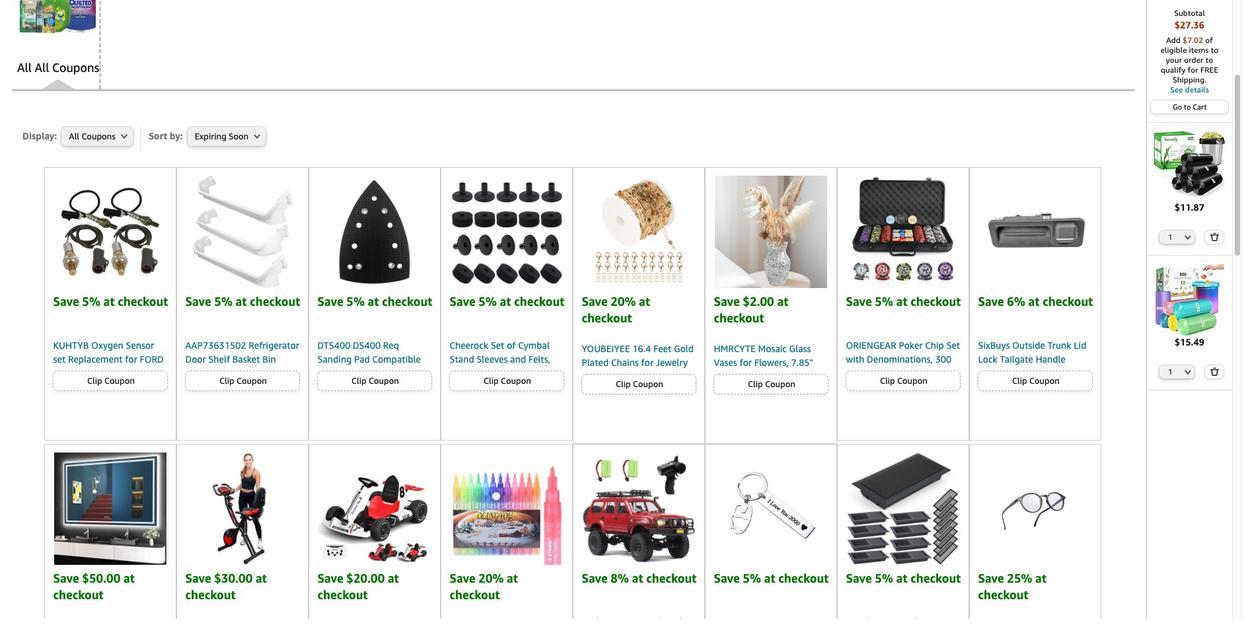 Task type: describe. For each thing, give the bounding box(es) containing it.
dropdown image for 1
[[1185, 234, 1192, 240]]

composite
[[846, 382, 891, 393]]

clip for with
[[1013, 376, 1028, 386]]

and inside kuhtyb oxygen sensor set replacement for ford 2009 2008 f-250 super duty usa built v8 5.4l 2pcs upstream and 2pcs downstream o2 sensor
[[121, 396, 137, 407]]

grass,
[[750, 413, 775, 424]]

jump
[[582, 427, 605, 438]]

8%
[[611, 571, 629, 586]]

- up aap72909218-
[[289, 382, 292, 393]]

at inside save 25% at checkout
[[1036, 571, 1047, 586]]

gift
[[808, 441, 824, 452]]

lobster
[[633, 427, 664, 438]]

20% inside save 20% at checkout link
[[479, 571, 504, 586]]

replacement inside aap73631502 refrigerator door shelf basket bin replacement - compatible with lg/kenmore/sears - right side - ap5673810, 2652330, aap72909218-1 pack
[[185, 368, 240, 379]]

poker
[[899, 340, 923, 351]]

for down hmrcyte
[[740, 357, 752, 368]]

decks
[[925, 396, 950, 407]]

of inside cheerock set of cymbal stand sleeves and felts, 10pcs black standard size cymbals stand felt pads, 10pcs plastic cymbal sleeve, cymbal replacement accessories
[[507, 340, 516, 351]]

pack
[[185, 423, 205, 435]]

stickfix
[[388, 396, 420, 407]]

save 5% at checkout for oxygen
[[53, 294, 168, 309]]

save $30.00 at checkout link
[[185, 453, 300, 619]]

0 horizontal spatial stand
[[450, 354, 474, 365]]

year
[[318, 451, 336, 462]]

save 5% at checkout for refrigerator
[[185, 294, 300, 309]]

coupon for vase
[[765, 379, 796, 390]]

save $50.00 at checkout link
[[53, 453, 168, 619]]

ap5673810,
[[237, 396, 288, 407]]

3-
[[410, 437, 419, 448]]

save inside save $30.00 at checkout
[[185, 571, 211, 586]]

replace
[[1020, 382, 1052, 393]]

0 vertical spatial save 20% at checkout
[[582, 294, 650, 326]]

to right items
[[1211, 45, 1219, 55]]

clip coupon for multicolor
[[616, 379, 664, 390]]

save $20.00 at checkout link
[[318, 453, 433, 619]]

hommaly 1.2 gallon 240 pcs small black trash bags, strong garbage bags, bathroom trash can bin liners unscented, mini plastic bags for office, waste basket liner, fit 3,4.5,6 liters, 0.5,0.8,1,1.2 gal image
[[1154, 128, 1226, 201]]

all all coupons
[[17, 60, 99, 75]]

go to cart
[[1173, 102, 1207, 111]]

sort
[[149, 130, 167, 141]]

standard
[[502, 368, 540, 379]]

replacement inside cheerock set of cymbal stand sleeves and felts, 10pcs black standard size cymbals stand felt pads, 10pcs plastic cymbal sleeve, cymbal replacement accessories
[[450, 423, 504, 435]]

clip coupon submit for vase
[[715, 375, 829, 394]]

1 vertical spatial sanding
[[318, 409, 352, 421]]

of inside of eligible items to your order to qualify for free shipping.
[[1206, 35, 1213, 45]]

at inside save 8% at checkout link
[[632, 571, 643, 586]]

side
[[210, 396, 228, 407]]

2 vertical spatial pad
[[386, 437, 402, 448]]

save 25% at checkout
[[979, 571, 1047, 602]]

cymbals
[[450, 382, 485, 393]]

2008
[[77, 368, 99, 379]]

sander
[[318, 437, 347, 448]]

clip coupon for vase
[[748, 379, 796, 390]]

pads,
[[533, 382, 555, 393]]

pcs
[[846, 368, 863, 379]]

usa
[[80, 382, 97, 393]]

go
[[1173, 102, 1183, 111]]

coupon for kia
[[1030, 376, 1060, 386]]

chips
[[924, 382, 947, 393]]

save inside save $2.00 at checkout
[[714, 294, 740, 309]]

- down 100x150-
[[372, 409, 376, 421]]

checkout inside 'save $50.00 at checkout'
[[53, 588, 104, 602]]

100x150-
[[344, 396, 385, 407]]

81260-
[[979, 396, 1009, 407]]

2 2pcs from the left
[[139, 396, 161, 407]]

all for all all coupons
[[17, 60, 32, 75]]

1 10pcs from the top
[[450, 368, 474, 379]]

making,
[[582, 371, 615, 382]]

case
[[887, 396, 906, 407]]

save 20% at checkout link
[[450, 453, 565, 619]]

dts400/ds400-
[[318, 382, 386, 393]]

mosaic
[[758, 343, 787, 355]]

save $30.00 at checkout
[[185, 571, 267, 602]]

clasps
[[667, 427, 693, 438]]

5% for cheerock
[[479, 294, 497, 309]]

$11.87
[[1175, 201, 1205, 213]]

0 vertical spatial 20%
[[611, 294, 636, 309]]

door
[[185, 354, 206, 365]]

save 6% at checkout
[[979, 294, 1094, 309]]

chip
[[926, 340, 944, 351]]

5% for oriengear
[[875, 294, 894, 309]]

clip for glass
[[748, 379, 763, 390]]

see details
[[1171, 85, 1210, 95]]

right
[[185, 396, 208, 407]]

fashion,
[[775, 399, 810, 410]]

with up pcs
[[846, 354, 865, 365]]

coupon for stf-
[[369, 376, 399, 386]]

with down composite
[[846, 396, 865, 407]]

coupon for multicolor
[[633, 379, 664, 390]]

links
[[582, 399, 604, 410]]

for inside the oriengear poker chip set with denominations, 300 pcs 14 gram clay composite casino chips with abs case & 2 decks of plastic cards, for texas holdem blackjack gambling games
[[904, 409, 916, 421]]

0 vertical spatial cymbal
[[518, 340, 550, 351]]

0 horizontal spatial vase
[[739, 399, 758, 410]]

gambling
[[846, 437, 887, 448]]

0 vertical spatial glass
[[790, 343, 811, 355]]

coupon for with
[[237, 376, 267, 386]]

necklace
[[646, 399, 684, 410]]

f-
[[101, 368, 110, 379]]

rings
[[608, 427, 630, 438]]

2 save 5% at checkout link from the left
[[846, 453, 961, 619]]

pampas
[[714, 413, 747, 424]]

blackjack
[[882, 423, 921, 435]]

plastic inside the oriengear poker chip set with denominations, 300 pcs 14 gram clay composite casino chips with abs case & 2 decks of plastic cards, for texas holdem blackjack gambling games
[[846, 409, 874, 421]]

ford
[[140, 354, 164, 365]]

at inside save $30.00 at checkout
[[256, 571, 267, 586]]

sleeves
[[477, 354, 508, 365]]

aap73631502
[[185, 340, 246, 351]]

for inside of eligible items to your order to qualify for free shipping.
[[1188, 65, 1199, 75]]

1.2 gallon/330pcs strong trash bags colorful clear garbage bags by teivio, bathroom trash can bin liners, small plastic bags for home office kitchen, multicolor image
[[1154, 264, 1226, 336]]

festool
[[338, 368, 369, 379]]

ds400
[[353, 340, 381, 351]]

1 horizontal spatial all
[[35, 60, 49, 75]]

tailgate
[[1000, 354, 1034, 365]]

for up handmade
[[786, 371, 798, 382]]

plastic inside cheerock set of cymbal stand sleeves and felts, 10pcs black standard size cymbals stand felt pads, 10pcs plastic cymbal sleeve, cymbal replacement accessories
[[477, 396, 504, 407]]

2019
[[1065, 396, 1087, 407]]

coupon for gram
[[898, 376, 928, 386]]

1 inside aap73631502 refrigerator door shelf basket bin replacement - compatible with lg/kenmore/sears - right side - ap5673810, 2652330, aap72909218-1 pack
[[293, 409, 298, 421]]

checkout inside save 25% at checkout
[[979, 588, 1029, 602]]

clip for 10pcs
[[484, 376, 499, 386]]

save 5% at checkout for poker
[[846, 294, 961, 309]]

bracelets
[[606, 399, 644, 410]]

1 for $15.49
[[1169, 368, 1173, 376]]

checkout inside save $2.00 at checkout
[[714, 311, 765, 326]]

lid
[[1074, 340, 1087, 351]]

felt
[[515, 382, 531, 393]]

save 20% at checkout inside save 20% at checkout link
[[450, 571, 518, 602]]

bin
[[263, 354, 276, 365]]

dropdown image for 1
[[1185, 370, 1192, 375]]

clip coupon submit for kia
[[979, 372, 1093, 391]]

kuhtyb oxygen sensor set replacement for ford 2009 2008 f-250 super duty usa built v8 5.4l 2pcs upstream and 2pcs downstream o2 sensor
[[53, 340, 164, 421]]

5% for kuhtyb
[[82, 294, 100, 309]]

set inside the oriengear poker chip set with denominations, 300 pcs 14 gram clay composite casino chips with abs case & 2 decks of plastic cards, for texas holdem blackjack gambling games
[[947, 340, 961, 351]]

for up grass,
[[761, 399, 773, 410]]

5.4l
[[136, 382, 154, 393]]

items
[[1190, 45, 1209, 55]]

at inside 'save $50.00 at checkout'
[[124, 571, 135, 586]]

0 horizontal spatial chain
[[612, 413, 635, 424]]

texas
[[919, 409, 942, 421]]

coupon for f-
[[104, 376, 135, 386]]

included
[[380, 451, 416, 462]]

dts400 ds400 req sanding pad compatible with festool dts400/ds400- stf- delta-100x150- stickfix sanding pad - replacement for 576061 sander sanding pad - 3- year warranty included
[[318, 340, 422, 462]]

cheerock
[[450, 340, 489, 351]]

(silver
[[714, 454, 740, 466]]

kia
[[1050, 368, 1063, 379]]

2009
[[53, 368, 75, 379]]

with inside dts400 ds400 req sanding pad compatible with festool dts400/ds400- stf- delta-100x150- stickfix sanding pad - replacement for 576061 sander sanding pad - 3- year warranty included
[[318, 368, 336, 379]]

- right side
[[231, 396, 234, 407]]

300
[[936, 354, 952, 365]]



Task type: vqa. For each thing, say whether or not it's contained in the screenshot.
the 2019
yes



Task type: locate. For each thing, give the bounding box(es) containing it.
pad
[[354, 354, 370, 365], [354, 409, 370, 421], [386, 437, 402, 448]]

0 horizontal spatial dropdown image
[[254, 134, 261, 139]]

1
[[1169, 232, 1173, 241], [1169, 368, 1173, 376], [293, 409, 298, 421]]

for inside sixbuys outside trunk lid lock tailgate handle compatible with kia sportage replace for 81260-d9010 2016-2019
[[1054, 382, 1067, 393]]

0 vertical spatial plastic
[[477, 396, 504, 407]]

0 horizontal spatial of
[[507, 340, 516, 351]]

2 horizontal spatial of
[[1206, 35, 1213, 45]]

dropdown image right all coupons at the top
[[121, 134, 128, 139]]

clip coupon submit for f-
[[54, 372, 168, 391]]

see details link
[[1154, 85, 1226, 95]]

0 vertical spatial dropdown image
[[121, 134, 128, 139]]

gram
[[879, 368, 902, 379]]

1 set from the left
[[491, 340, 505, 351]]

of right decks
[[952, 396, 961, 407]]

1 horizontal spatial dropdown image
[[1185, 370, 1192, 375]]

-
[[242, 368, 246, 379], [289, 382, 292, 393], [231, 396, 234, 407], [372, 409, 376, 421], [404, 437, 408, 448]]

chain down the bracelets at bottom
[[612, 413, 635, 424]]

dropdown image left delete image
[[1185, 370, 1192, 375]]

Clip Coupon submit
[[54, 372, 168, 391], [186, 372, 300, 391], [318, 372, 432, 391], [450, 372, 564, 391], [847, 372, 961, 391], [979, 372, 1093, 391], [583, 375, 696, 394], [715, 375, 829, 394]]

clip for making,
[[616, 379, 631, 390]]

upstream
[[77, 396, 118, 407]]

main content containing save 5% at checkout
[[12, 106, 1135, 619]]

0 vertical spatial 10pcs
[[450, 368, 474, 379]]

dropdown image right soon
[[254, 134, 261, 139]]

bulk
[[638, 413, 656, 424]]

0 horizontal spatial save 20% at checkout
[[450, 571, 518, 602]]

None submit
[[1206, 230, 1224, 244], [1206, 366, 1224, 379], [1206, 230, 1224, 244], [1206, 366, 1224, 379]]

10pcs up sleeve,
[[450, 396, 474, 407]]

to right order
[[1206, 55, 1214, 65]]

rhinestone
[[582, 385, 629, 396]]

compatible down bin
[[248, 368, 297, 379]]

- up lg/kenmore/sears
[[242, 368, 246, 379]]

cart
[[1193, 102, 1207, 111]]

compatible inside sixbuys outside trunk lid lock tailgate handle compatible with kia sportage replace for 81260-d9010 2016-2019
[[979, 368, 1027, 379]]

clip coupon submit for gram
[[847, 372, 961, 391]]

office
[[714, 427, 739, 438]]

0 horizontal spatial glass
[[740, 371, 762, 382]]

save $50.00 at checkout
[[53, 571, 135, 602]]

and inside cheerock set of cymbal stand sleeves and felts, 10pcs black standard size cymbals stand felt pads, 10pcs plastic cymbal sleeve, cymbal replacement accessories
[[510, 354, 526, 365]]

for up super
[[125, 354, 137, 365]]

modern
[[742, 385, 775, 396]]

clip coupon for black
[[484, 376, 531, 386]]

1 horizontal spatial of
[[952, 396, 961, 407]]

sixbuys
[[979, 340, 1010, 351]]

save $20.00 at checkout
[[318, 571, 399, 602]]

replacement
[[68, 354, 123, 365], [185, 368, 240, 379], [318, 423, 372, 435], [450, 423, 504, 435]]

0 horizontal spatial save 5% at checkout link
[[714, 453, 829, 619]]

16.4
[[633, 343, 651, 355]]

coupon
[[104, 376, 135, 386], [237, 376, 267, 386], [369, 376, 399, 386], [501, 376, 531, 386], [898, 376, 928, 386], [1030, 376, 1060, 386], [633, 379, 664, 390], [765, 379, 796, 390]]

0 horizontal spatial and
[[121, 396, 137, 407]]

save 5% at checkout for ds400
[[318, 294, 433, 309]]

clip coupon submit for stf-
[[318, 372, 432, 391]]

0 horizontal spatial 20%
[[479, 571, 504, 586]]

checkout inside the save $20.00 at checkout
[[318, 588, 368, 602]]

cheerock set of cymbal stand sleeves and felts, 10pcs black standard size cymbals stand felt pads, 10pcs plastic cymbal sleeve, cymbal replacement accessories
[[450, 340, 559, 435]]

to
[[1211, 45, 1219, 55], [1206, 55, 1214, 65], [1185, 102, 1192, 111]]

with up right
[[185, 382, 204, 393]]

plated
[[582, 357, 609, 368]]

1 horizontal spatial plastic
[[846, 409, 874, 421]]

2 vertical spatial sanding
[[349, 437, 384, 448]]

7.85"
[[792, 357, 814, 368]]

clip coupon
[[87, 376, 135, 386], [220, 376, 267, 386], [352, 376, 399, 386], [484, 376, 531, 386], [881, 376, 928, 386], [1013, 376, 1060, 386], [616, 379, 664, 390], [748, 379, 796, 390]]

- left 3-
[[404, 437, 408, 448]]

handmade
[[777, 385, 823, 396]]

expiring soon
[[195, 131, 249, 142]]

1 vertical spatial and
[[121, 396, 137, 407]]

with left festool
[[318, 368, 336, 379]]

save 25% at checkout link
[[979, 453, 1094, 619]]

at inside save $2.00 at checkout
[[778, 294, 789, 309]]

at inside save 20% at checkout link
[[507, 571, 518, 586]]

0 horizontal spatial 2pcs
[[53, 396, 75, 407]]

0 vertical spatial chain
[[673, 385, 696, 396]]

oriengear poker chip set with denominations, 300 pcs 14 gram clay composite casino chips with abs case & 2 decks of plastic cards, for texas holdem blackjack gambling games
[[846, 340, 961, 448]]

aap73631502 refrigerator door shelf basket bin replacement - compatible with lg/kenmore/sears - right side - ap5673810, 2652330, aap72909218-1 pack
[[185, 340, 299, 435]]

for inside youbeiyee 16.4 feet gold plated chains for jewelry making, multicolor rhinestone paperclip chain links bracelets necklace anklet chain bulk with jump rings lobster clasps
[[642, 357, 654, 368]]

sanding down delta-
[[318, 409, 352, 421]]

clip for 2008
[[87, 376, 102, 386]]

coupons
[[52, 60, 99, 75], [82, 131, 116, 142]]

of eligible items to your order to qualify for free shipping.
[[1161, 35, 1219, 85]]

with inside aap73631502 refrigerator door shelf basket bin replacement - compatible with lg/kenmore/sears - right side - ap5673810, 2652330, aap72909218-1 pack
[[185, 382, 204, 393]]

$7.02
[[1183, 35, 1204, 45]]

games
[[890, 437, 918, 448]]

1 horizontal spatial glass
[[790, 343, 811, 355]]

14
[[865, 368, 876, 379]]

cymbal down the felt
[[506, 396, 538, 407]]

1 vertical spatial plastic
[[846, 409, 874, 421]]

all inside main content
[[69, 131, 79, 142]]

cymbal
[[518, 340, 550, 351], [506, 396, 538, 407], [482, 409, 513, 421]]

1 vertical spatial glass
[[740, 371, 762, 382]]

replacement down sleeve,
[[450, 423, 504, 435]]

2 10pcs from the top
[[450, 396, 474, 407]]

oxygen
[[91, 340, 123, 351]]

1 horizontal spatial 2pcs
[[139, 396, 161, 407]]

req
[[383, 340, 399, 351]]

sanding down dts400
[[318, 354, 352, 365]]

grey)
[[743, 454, 765, 466]]

v8
[[122, 382, 133, 393]]

delta-
[[318, 396, 344, 407]]

2 horizontal spatial compatible
[[979, 368, 1027, 379]]

all coupons image
[[19, 0, 98, 49]]

1 horizontal spatial chain
[[673, 385, 696, 396]]

1 horizontal spatial compatible
[[372, 354, 421, 365]]

chain up necklace
[[673, 385, 696, 396]]

5% for dts400
[[347, 294, 365, 309]]

living
[[742, 427, 767, 438]]

1 vertical spatial dropdown image
[[1185, 234, 1192, 240]]

1 horizontal spatial vase
[[764, 371, 784, 382]]

5% for aap73631502
[[214, 294, 233, 309]]

all for all coupons
[[69, 131, 79, 142]]

compatible down req
[[372, 354, 421, 365]]

compatible inside aap73631502 refrigerator door shelf basket bin replacement - compatible with lg/kenmore/sears - right side - ap5673810, 2652330, aap72909218-1 pack
[[248, 368, 297, 379]]

with down necklace
[[659, 413, 677, 424]]

0 horizontal spatial set
[[491, 340, 505, 351]]

pad up 'included'
[[386, 437, 402, 448]]

0 horizontal spatial dropdown image
[[121, 134, 128, 139]]

super
[[129, 368, 157, 379]]

1 for $11.87
[[1169, 232, 1173, 241]]

1 vertical spatial vase
[[739, 399, 758, 410]]

bookshelves
[[714, 441, 766, 452]]

0 vertical spatial dropdown image
[[254, 134, 261, 139]]

1 vertical spatial 20%
[[479, 571, 504, 586]]

duty
[[53, 382, 77, 393]]

coupons right the display:
[[82, 131, 116, 142]]

25%
[[1008, 571, 1033, 586]]

0 vertical spatial sensor
[[126, 340, 154, 351]]

2 vertical spatial cymbal
[[482, 409, 513, 421]]

pad down ds400
[[354, 354, 370, 365]]

clip coupon for stf-
[[352, 376, 399, 386]]

save inside the save $20.00 at checkout
[[318, 571, 343, 586]]

0 vertical spatial sanding
[[318, 354, 352, 365]]

1 vertical spatial stand
[[488, 382, 512, 393]]

order
[[1185, 55, 1204, 65]]

hmrcyte
[[714, 343, 756, 355]]

cymbal right sleeve,
[[482, 409, 513, 421]]

qualify
[[1161, 65, 1186, 75]]

1 vertical spatial 10pcs
[[450, 396, 474, 407]]

2652330,
[[185, 409, 226, 421]]

0 vertical spatial of
[[1206, 35, 1213, 45]]

clip for compatible
[[220, 376, 234, 386]]

plastic
[[477, 396, 504, 407], [846, 409, 874, 421]]

0 vertical spatial coupons
[[52, 60, 99, 75]]

glass up the modern
[[740, 371, 762, 382]]

of right $7.02
[[1206, 35, 1213, 45]]

2 vertical spatial 1
[[293, 409, 298, 421]]

replacement up the 2008
[[68, 354, 123, 365]]

$15.49
[[1175, 337, 1205, 348]]

$30.00
[[214, 571, 253, 586]]

0 horizontal spatial plastic
[[477, 396, 504, 407]]

cymbal up "felts,"
[[518, 340, 550, 351]]

10pcs up cymbals
[[450, 368, 474, 379]]

wedding
[[768, 441, 806, 452]]

vases
[[714, 357, 738, 368]]

save
[[53, 294, 79, 309], [185, 294, 211, 309], [318, 294, 343, 309], [450, 294, 476, 309], [582, 294, 608, 309], [714, 294, 740, 309], [846, 294, 872, 309], [979, 294, 1004, 309], [53, 571, 79, 586], [185, 571, 211, 586], [318, 571, 343, 586], [450, 571, 476, 586], [582, 571, 608, 586], [714, 571, 740, 586], [846, 571, 872, 586], [979, 571, 1004, 586]]

1 save 5% at checkout link from the left
[[714, 453, 829, 619]]

coupons down all coupons image
[[52, 60, 99, 75]]

for down &
[[904, 409, 916, 421]]

coupon for black
[[501, 376, 531, 386]]

clip coupon submit for multicolor
[[583, 375, 696, 394]]

see
[[1171, 85, 1184, 95]]

1 vertical spatial dropdown image
[[1185, 370, 1192, 375]]

glass
[[790, 343, 811, 355], [740, 371, 762, 382]]

of inside the oriengear poker chip set with denominations, 300 pcs 14 gram clay composite casino chips with abs case & 2 decks of plastic cards, for texas holdem blackjack gambling games
[[952, 396, 961, 407]]

0 horizontal spatial compatible
[[248, 368, 297, 379]]

delete image
[[1210, 232, 1220, 241]]

for left 576061
[[375, 423, 387, 435]]

warranty
[[338, 451, 377, 462]]

sixbuys outside trunk lid lock tailgate handle compatible with kia sportage replace for 81260-d9010 2016-2019
[[979, 340, 1087, 407]]

vase down the modern
[[739, 399, 758, 410]]

0 horizontal spatial all
[[17, 60, 32, 75]]

dropdown image
[[121, 134, 128, 139], [1185, 370, 1192, 375]]

set
[[53, 354, 66, 365]]

all coupons
[[69, 131, 116, 142]]

replacement down shelf
[[185, 368, 240, 379]]

paperclip
[[631, 385, 670, 396]]

clip coupon for f-
[[87, 376, 135, 386]]

1 horizontal spatial stand
[[488, 382, 512, 393]]

2pcs
[[53, 396, 75, 407], [139, 396, 161, 407]]

vase down the flowers,
[[764, 371, 784, 382]]

dropdown image left delete icon
[[1185, 234, 1192, 240]]

clip coupon for gram
[[881, 376, 928, 386]]

1 horizontal spatial 20%
[[611, 294, 636, 309]]

plastic up holdem
[[846, 409, 874, 421]]

set up sleeves
[[491, 340, 505, 351]]

1 horizontal spatial and
[[510, 354, 526, 365]]

for down 16.4
[[642, 357, 654, 368]]

clip for dts400/ds400-
[[352, 376, 367, 386]]

sensor up ford
[[126, 340, 154, 351]]

cards,
[[876, 409, 902, 421]]

downstream
[[53, 409, 106, 421]]

denominations,
[[867, 354, 933, 365]]

and down the v8
[[121, 396, 137, 407]]

2 horizontal spatial all
[[69, 131, 79, 142]]

glass up 7.85"
[[790, 343, 811, 355]]

display:
[[22, 130, 57, 141]]

1 vertical spatial cymbal
[[506, 396, 538, 407]]

save inside 'save $50.00 at checkout'
[[53, 571, 79, 586]]

1 horizontal spatial dropdown image
[[1185, 234, 1192, 240]]

0 vertical spatial and
[[510, 354, 526, 365]]

and up standard
[[510, 354, 526, 365]]

0 vertical spatial 1
[[1169, 232, 1173, 241]]

save 5% at checkout for set
[[450, 294, 565, 309]]

save inside save 25% at checkout
[[979, 571, 1004, 586]]

checkout inside save $30.00 at checkout
[[185, 588, 236, 602]]

1 vertical spatial sensor
[[124, 409, 152, 421]]

coupons inside main content
[[82, 131, 116, 142]]

decor,
[[801, 371, 827, 382]]

with inside youbeiyee 16.4 feet gold plated chains for jewelry making, multicolor rhinestone paperclip chain links bracelets necklace anklet chain bulk with jump rings lobster clasps
[[659, 413, 677, 424]]

2 set from the left
[[947, 340, 961, 351]]

1 horizontal spatial save 20% at checkout
[[582, 294, 650, 326]]

1 vertical spatial chain
[[612, 413, 635, 424]]

set inside cheerock set of cymbal stand sleeves and felts, 10pcs black standard size cymbals stand felt pads, 10pcs plastic cymbal sleeve, cymbal replacement accessories
[[491, 340, 505, 351]]

clip for 14
[[881, 376, 895, 386]]

accessories
[[507, 423, 554, 435]]

stand down black
[[488, 382, 512, 393]]

clip coupon submit for black
[[450, 372, 564, 391]]

0 vertical spatial pad
[[354, 354, 370, 365]]

1 vertical spatial pad
[[354, 409, 370, 421]]

with up "replace"
[[1030, 368, 1048, 379]]

2pcs down 5.4l
[[139, 396, 161, 407]]

of up sleeves
[[507, 340, 516, 351]]

1 vertical spatial 1
[[1169, 368, 1173, 376]]

dropdown image
[[254, 134, 261, 139], [1185, 234, 1192, 240]]

1 vertical spatial coupons
[[82, 131, 116, 142]]

0 vertical spatial vase
[[764, 371, 784, 382]]

replacement up sander at the bottom of the page
[[318, 423, 372, 435]]

1 2pcs from the left
[[53, 396, 75, 407]]

replacement inside kuhtyb oxygen sensor set replacement for ford 2009 2008 f-250 super duty usa built v8 5.4l 2pcs upstream and 2pcs downstream o2 sensor
[[68, 354, 123, 365]]

compatible up sportage
[[979, 368, 1027, 379]]

&
[[908, 396, 915, 407]]

sensor right the o2
[[124, 409, 152, 421]]

clip coupon submit for with
[[186, 372, 300, 391]]

to right go
[[1185, 102, 1192, 111]]

plastic down cymbals
[[477, 396, 504, 407]]

pad down 100x150-
[[354, 409, 370, 421]]

main content
[[12, 106, 1135, 619]]

clip coupon for kia
[[1013, 376, 1060, 386]]

0 vertical spatial stand
[[450, 354, 474, 365]]

1 horizontal spatial save 5% at checkout link
[[846, 453, 961, 619]]

for left free
[[1188, 65, 1199, 75]]

1 vertical spatial save 20% at checkout
[[450, 571, 518, 602]]

for inside kuhtyb oxygen sensor set replacement for ford 2009 2008 f-250 super duty usa built v8 5.4l 2pcs upstream and 2pcs downstream o2 sensor
[[125, 354, 137, 365]]

1 vertical spatial of
[[507, 340, 516, 351]]

for inside dts400 ds400 req sanding pad compatible with festool dts400/ds400- stf- delta-100x150- stickfix sanding pad - replacement for 576061 sander sanding pad - 3- year warranty included
[[375, 423, 387, 435]]

at
[[103, 294, 115, 309], [236, 294, 247, 309], [368, 294, 379, 309], [500, 294, 511, 309], [639, 294, 650, 309], [778, 294, 789, 309], [897, 294, 908, 309], [1029, 294, 1040, 309], [124, 571, 135, 586], [256, 571, 267, 586], [388, 571, 399, 586], [507, 571, 518, 586], [632, 571, 643, 586], [764, 571, 776, 586], [897, 571, 908, 586], [1036, 571, 1047, 586]]

2 vertical spatial of
[[952, 396, 961, 407]]

clip coupon for with
[[220, 376, 267, 386]]

set up 300
[[947, 340, 961, 351]]

at inside the save $20.00 at checkout
[[388, 571, 399, 586]]

576061
[[389, 423, 422, 435]]

flowers,
[[755, 357, 789, 368]]

compatible inside dts400 ds400 req sanding pad compatible with festool dts400/ds400- stf- delta-100x150- stickfix sanding pad - replacement for 576061 sander sanding pad - 3- year warranty included
[[372, 354, 421, 365]]

replacement inside dts400 ds400 req sanding pad compatible with festool dts400/ds400- stf- delta-100x150- stickfix sanding pad - replacement for 576061 sander sanding pad - 3- year warranty included
[[318, 423, 372, 435]]

2pcs down duty
[[53, 396, 75, 407]]

dropdown image inside main content
[[254, 134, 261, 139]]

1 horizontal spatial set
[[947, 340, 961, 351]]

aap72909218-
[[228, 409, 293, 421]]

trunk
[[1048, 340, 1072, 351]]

for down kia
[[1054, 382, 1067, 393]]

dropdown image for all coupons
[[121, 134, 128, 139]]

stand down cheerock
[[450, 354, 474, 365]]

with inside sixbuys outside trunk lid lock tailgate handle compatible with kia sportage replace for 81260-d9010 2016-2019
[[1030, 368, 1048, 379]]

youbeiyee 16.4 feet gold plated chains for jewelry making, multicolor rhinestone paperclip chain links bracelets necklace anklet chain bulk with jump rings lobster clasps
[[582, 343, 696, 438]]

details
[[1186, 85, 1210, 95]]

sanding up warranty
[[349, 437, 384, 448]]

black
[[477, 368, 499, 379]]

dropdown image inside main content
[[121, 134, 128, 139]]

set
[[491, 340, 505, 351], [947, 340, 961, 351]]

dropdown image for expiring soon
[[254, 134, 261, 139]]

d9010
[[1009, 396, 1037, 407]]

room
[[769, 427, 794, 438]]

all
[[17, 60, 32, 75], [35, 60, 49, 75], [69, 131, 79, 142]]

delete image
[[1210, 368, 1220, 376]]



